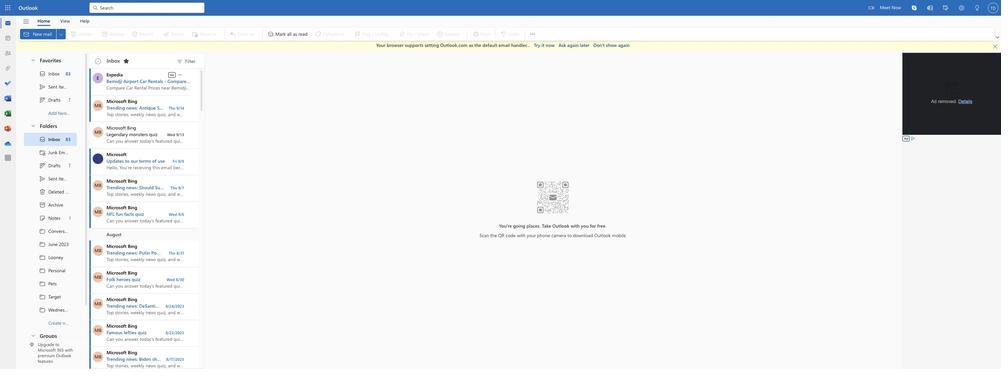 Task type: describe. For each thing, give the bounding box(es) containing it.
supreme
[[155, 185, 174, 191]]

microsoft for folk heroes quiz
[[107, 270, 127, 276]]

quiz for heroes
[[132, 277, 141, 283]]


[[23, 18, 29, 25]]

from…
[[224, 185, 238, 191]]

items inside  deleted items
[[65, 189, 76, 195]]

expedia image
[[93, 73, 103, 83]]

trending news: antique singer sewing machine values & what… and more
[[107, 105, 262, 111]]

&
[[222, 105, 225, 111]]

microsoft bing for trending news: should supreme court disqualify trump from… and more
[[107, 178, 137, 184]]

and right rises
[[208, 303, 216, 310]]

legendary monsters quiz
[[107, 131, 158, 138]]

Select all messages checkbox
[[93, 57, 103, 66]]

ask again later button
[[559, 42, 590, 49]]


[[975, 5, 980, 11]]

select a conversation checkbox for updates to our terms of use
[[91, 149, 107, 164]]

more for trending news: putin powerless to complain about china… and more
[[240, 250, 251, 256]]

trending for trending news: should supreme court disqualify trump from… and more
[[107, 185, 125, 191]]

select a conversation checkbox for trending news: biden shouts during speech, challenges… and more
[[91, 347, 107, 363]]

antique
[[139, 105, 156, 111]]

 button
[[907, 0, 922, 16]]

facts
[[124, 211, 134, 218]]

qr
[[498, 233, 505, 239]]

1  tree item from the top
[[24, 67, 77, 80]]

 for 
[[39, 228, 46, 235]]

machine
[[188, 105, 206, 111]]

account manager for test dummy image
[[988, 3, 999, 13]]

word image
[[5, 96, 11, 102]]

what…
[[226, 105, 241, 111]]

message list section
[[89, 52, 262, 370]]

favorites tree item
[[24, 54, 77, 67]]

ask
[[559, 42, 566, 48]]

onedrive image
[[5, 141, 11, 148]]


[[912, 5, 917, 11]]

365
[[57, 348, 64, 354]]

 button
[[922, 0, 938, 17]]

more right challenges… at the left of page
[[235, 357, 246, 363]]

1 vertical spatial ad
[[904, 136, 908, 141]]

 inside tree
[[39, 176, 46, 182]]

supports
[[405, 42, 423, 48]]

view button
[[55, 16, 75, 26]]

 junk email
[[39, 149, 70, 156]]

trending for trending news: desantis disappears, vivek rises and woke… and more
[[107, 303, 125, 310]]

premium features image
[[30, 343, 34, 348]]

your
[[376, 42, 386, 48]]

 new mail
[[23, 31, 52, 37]]

upgrade to microsoft 365 with premium outlook features
[[38, 342, 73, 365]]

microsoft bing for legendary monsters quiz
[[107, 125, 136, 131]]

tree containing 
[[24, 133, 84, 330]]

 for  looney
[[39, 255, 46, 261]]


[[176, 58, 183, 65]]


[[268, 31, 274, 37]]

message list no conversations selected list box
[[89, 69, 262, 370]]

microsoft bing image for trending news: biden shouts during speech, challenges… and more
[[93, 352, 103, 363]]

microsoft bing for folk heroes quiz
[[107, 270, 137, 276]]

select a conversation checkbox for trending news: antique singer sewing machine values & what… and more
[[91, 96, 107, 111]]

camera
[[552, 233, 566, 239]]

more right what… at the left top of the page
[[252, 105, 262, 111]]

microsoft bing for trending news: putin powerless to complain about china… and more
[[107, 244, 137, 250]]

to left complain
[[173, 250, 178, 256]]

microsoft bing image for trending news: putin powerless to complain about china… and more
[[93, 246, 103, 256]]

you're going places. take outlook with you for free. scan the qr code with your phone camera to download outlook mobile
[[480, 223, 626, 239]]

wednesday
[[48, 307, 72, 314]]

you
[[581, 223, 589, 229]]

 tree item
[[24, 146, 77, 159]]

free.
[[597, 223, 607, 229]]

create new folder
[[48, 321, 84, 327]]

microsoft for legendary monsters quiz
[[107, 125, 126, 131]]

seconds
[[206, 78, 224, 84]]

 for second  tree item from the top
[[39, 163, 46, 169]]

8/30
[[176, 277, 184, 283]]

all
[[287, 31, 292, 37]]

 for  pets
[[39, 281, 46, 288]]

legendary
[[107, 131, 128, 138]]

0 horizontal spatial the
[[475, 42, 481, 48]]

 filter
[[176, 58, 195, 65]]

excel image
[[5, 111, 11, 117]]

2  tree item from the top
[[24, 133, 77, 146]]

 drafts for second  tree item from the top
[[39, 163, 61, 169]]

and right woke… in the bottom left of the page
[[234, 303, 242, 310]]

 for  june 2023
[[39, 242, 46, 248]]

 sent items inside favorites tree
[[39, 84, 70, 90]]

upgrade
[[38, 342, 54, 348]]

 inside tree
[[39, 136, 46, 143]]

to inside the you're going places. take outlook with you for free. scan the qr code with your phone camera to download outlook mobile
[[568, 233, 572, 239]]

bing for legendary monsters quiz
[[127, 125, 136, 131]]

sewing
[[172, 105, 187, 111]]

trending news: biden shouts during speech, challenges… and more
[[107, 357, 246, 363]]

bing for trending news: should supreme court disqualify trump from… and more
[[128, 178, 137, 184]]

your
[[527, 233, 536, 239]]

outlook inside banner
[[18, 4, 38, 11]]

6  tree item from the top
[[24, 291, 77, 304]]

archive
[[48, 202, 63, 208]]

bing for famous lefties quiz
[[128, 323, 137, 330]]

 tree item
[[24, 199, 77, 212]]

groups tree item
[[24, 330, 77, 343]]

microsoft bing image for legendary monsters quiz
[[93, 127, 103, 138]]

1 vertical spatial with
[[517, 233, 526, 239]]

email
[[499, 42, 510, 48]]

microsoft for famous lefties quiz
[[107, 323, 127, 330]]

 drafts for first  tree item from the top of the page
[[39, 97, 61, 103]]


[[123, 58, 130, 64]]

to inside 'upgrade to microsoft 365 with premium outlook features'
[[55, 342, 59, 348]]


[[928, 5, 933, 11]]

prices
[[188, 78, 200, 84]]

microsoft bing for trending news: antique singer sewing machine values & what… and more
[[107, 98, 137, 104]]

people image
[[5, 50, 11, 57]]

add favorite tree item
[[24, 107, 77, 120]]

challenges…
[[199, 357, 225, 363]]

mb for famous lefties quiz
[[94, 328, 102, 334]]

wed for folk heroes quiz
[[167, 277, 175, 283]]

microsoft up the updates on the left top of the page
[[107, 151, 127, 158]]

 inside select all messages checkbox
[[95, 58, 101, 64]]

speech,
[[182, 357, 198, 363]]


[[39, 189, 46, 195]]

microsoft bing for famous lefties quiz
[[107, 323, 137, 330]]

updates
[[107, 158, 124, 164]]

it
[[542, 42, 545, 48]]

and right china…
[[231, 250, 239, 256]]

now
[[546, 42, 555, 48]]

view
[[60, 18, 70, 24]]

wed 8/30
[[167, 277, 184, 283]]

 button
[[19, 16, 33, 27]]

ask again later
[[559, 42, 590, 48]]

thu for to
[[169, 251, 175, 256]]

home
[[37, 18, 50, 24]]

inbox 
[[107, 57, 130, 64]]

favorite
[[58, 110, 73, 116]]

scan
[[480, 233, 489, 239]]

folder
[[72, 321, 84, 327]]

set your advertising preferences image
[[911, 136, 916, 141]]

folk
[[107, 277, 115, 283]]

sent inside tree
[[48, 176, 57, 182]]

1  tree item from the top
[[24, 94, 77, 107]]

powerless
[[151, 250, 172, 256]]

microsoft bing for nfl fun facts quiz
[[107, 205, 137, 211]]

 looney
[[39, 255, 63, 261]]

tab list inside application
[[33, 16, 95, 26]]

complain
[[179, 250, 199, 256]]

quiz for monsters
[[149, 131, 158, 138]]

should
[[139, 185, 154, 191]]

bemidji
[[107, 78, 122, 84]]

7  tree item from the top
[[24, 304, 77, 317]]

try
[[534, 42, 540, 48]]

microsoft bing image for trending news: antique singer sewing machine values & what… and more
[[93, 100, 103, 111]]

 search field
[[89, 0, 205, 15]]

thu 9/7
[[170, 185, 184, 191]]

83 for second  tree item from the bottom of the page
[[66, 71, 71, 77]]

news: for antique
[[126, 105, 138, 111]]

premium
[[38, 354, 55, 359]]

mail image
[[5, 20, 11, 27]]

quiz right facts on the left of the page
[[135, 211, 144, 218]]

news: for biden
[[126, 357, 138, 363]]

in
[[201, 78, 205, 84]]

microsoft bing image for famous lefties quiz
[[93, 326, 103, 336]]

take
[[542, 223, 551, 229]]

bing for trending news: biden shouts during speech, challenges… and more
[[128, 350, 137, 356]]

rises
[[197, 303, 207, 310]]

2023
[[59, 242, 69, 248]]

1  tree item from the top
[[24, 225, 77, 238]]

going
[[513, 223, 525, 229]]

mb for trending news: putin powerless to complain about china… and more
[[94, 248, 102, 254]]


[[92, 5, 99, 11]]

your browser supports setting outlook.com as the default email handler...
[[376, 42, 530, 48]]

ad inside message list no conversations selected list box
[[170, 72, 174, 77]]


[[39, 215, 46, 222]]

fri 9/8
[[173, 159, 184, 164]]

 inside message list no conversations selected list box
[[95, 274, 101, 280]]

during
[[167, 357, 181, 363]]

bing for nfl fun facts quiz
[[128, 205, 137, 211]]

Search for email, meetings, files and more. field
[[99, 4, 201, 11]]

 button
[[56, 29, 66, 39]]

trending news: should supreme court disqualify trump from… and more
[[107, 185, 259, 191]]

9/6
[[178, 212, 184, 217]]

move & delete group
[[20, 28, 223, 41]]

about
[[200, 250, 213, 256]]

microsoft for trending news: should supreme court disqualify trump from… and more
[[107, 178, 127, 184]]

trending for trending news: antique singer sewing machine values & what… and more
[[107, 105, 125, 111]]



Task type: locate. For each thing, give the bounding box(es) containing it.
bing down our
[[128, 178, 137, 184]]

 down the ' target'
[[39, 307, 46, 314]]

1 83 from the top
[[66, 71, 71, 77]]

6 mb from the top
[[94, 301, 102, 307]]

microsoft bing
[[107, 98, 137, 104], [107, 125, 136, 131], [107, 178, 137, 184], [107, 205, 137, 211], [107, 244, 137, 250], [107, 270, 137, 276], [107, 297, 137, 303], [107, 323, 137, 330], [107, 350, 137, 356]]

1 vertical spatial sent
[[48, 176, 57, 182]]

try it now button
[[534, 42, 555, 49]]

quiz right monsters at the left top of page
[[149, 131, 158, 138]]

2  tree item from the top
[[24, 172, 77, 186]]

setting
[[425, 42, 439, 48]]

folders tree item
[[24, 120, 77, 133]]

select a conversation checkbox containing mb
[[91, 294, 107, 310]]

the inside the you're going places. take outlook with you for free. scan the qr code with your phone camera to download outlook mobile
[[490, 233, 497, 239]]

4 microsoft bing image from the top
[[93, 207, 103, 218]]

 button inside favorites tree item
[[27, 54, 38, 66]]

 tree item
[[24, 212, 77, 225]]

1 horizontal spatial  button
[[526, 28, 539, 41]]

e
[[97, 75, 99, 81]]

mb inside select a conversation option
[[94, 301, 102, 307]]

 inbox inside favorites tree
[[39, 71, 60, 77]]

application
[[0, 0, 1001, 370]]

 tree item down pets
[[24, 291, 77, 304]]

outlook up camera
[[553, 223, 570, 229]]

microsoft inside 'upgrade to microsoft 365 with premium outlook features'
[[38, 348, 56, 354]]

2 again from the left
[[618, 42, 630, 48]]

8 microsoft bing from the top
[[107, 323, 137, 330]]

microsoft bing image inside mb option
[[93, 180, 103, 191]]

microsoft bing image
[[93, 100, 103, 111], [93, 127, 103, 138], [93, 180, 103, 191], [93, 207, 103, 218]]

 inbox inside tree
[[39, 136, 60, 143]]

select a conversation checkbox containing m
[[91, 149, 107, 164]]

0 vertical spatial select a conversation checkbox
[[91, 96, 107, 111]]

select a conversation checkbox right folder
[[91, 321, 107, 336]]

inbox for second  tree item from the bottom of the page
[[48, 71, 60, 77]]

2 vertical spatial  button
[[27, 330, 38, 342]]

files image
[[5, 65, 11, 72]]

sent inside favorites tree
[[48, 84, 57, 90]]

4 trending from the top
[[107, 303, 125, 310]]

6  from the top
[[39, 294, 46, 301]]

more right china…
[[240, 250, 251, 256]]

1 select a conversation checkbox from the top
[[91, 175, 107, 191]]

0 vertical spatial 
[[530, 31, 536, 37]]

microsoft bing image for nfl fun facts quiz
[[93, 207, 103, 218]]

microsoft bing image left the "nfl"
[[93, 207, 103, 218]]

mail
[[43, 31, 52, 37]]

and
[[242, 105, 250, 111], [239, 185, 247, 191], [231, 250, 239, 256], [208, 303, 216, 310], [234, 303, 242, 310], [226, 357, 234, 363]]

Select a conversation checkbox
[[91, 149, 107, 164], [91, 268, 107, 282], [91, 294, 107, 310]]

1 vertical spatial 
[[178, 72, 183, 77]]

favorites tree
[[24, 51, 77, 120]]

1 vertical spatial  drafts
[[39, 163, 61, 169]]

inbox inside tree
[[48, 136, 60, 143]]

and right what… at the left top of the page
[[242, 105, 250, 111]]

 up compare
[[178, 72, 183, 77]]

bemidji airport car rentals - compare prices in seconds
[[107, 78, 224, 84]]

 button
[[970, 0, 986, 17]]

select a conversation checkbox for famous lefties quiz
[[91, 321, 107, 336]]


[[39, 97, 46, 103], [39, 163, 46, 169]]

2 7 from the top
[[68, 163, 71, 169]]

wed left 9/13
[[167, 132, 175, 137]]

2  from the top
[[39, 176, 46, 182]]

0 vertical spatial drafts
[[48, 97, 61, 103]]

2  drafts from the top
[[39, 163, 61, 169]]

4  tree item from the top
[[24, 265, 77, 278]]

 tree item
[[24, 80, 77, 94], [24, 172, 77, 186]]

 inside tree
[[39, 163, 46, 169]]

wed for nfl fun facts quiz
[[169, 212, 177, 217]]

 for favorites
[[31, 58, 36, 63]]

outlook right 'premium'
[[56, 354, 71, 359]]

select a conversation checkbox for trending news: putin powerless to complain about china… and more
[[91, 241, 107, 256]]

 left pets
[[39, 281, 46, 288]]

1 vertical spatial drafts
[[48, 163, 61, 169]]

 inbox for second  tree item from the bottom of the page
[[39, 71, 60, 77]]

1 vertical spatial 
[[39, 163, 46, 169]]

 sent items inside tree
[[39, 176, 70, 182]]

 drafts inside favorites tree
[[39, 97, 61, 103]]

 tree item down the ' target'
[[24, 304, 77, 317]]

1 vertical spatial select a conversation checkbox
[[91, 202, 107, 218]]

 down 
[[39, 228, 46, 235]]

 button inside folders tree item
[[27, 120, 38, 132]]

items right deleted
[[65, 189, 76, 195]]

mb for trending news: biden shouts during speech, challenges… and more
[[94, 354, 102, 361]]

values
[[207, 105, 220, 111]]

select a conversation checkbox down expedia image
[[91, 96, 107, 111]]

microsoft bing up heroes
[[107, 270, 137, 276]]

folders
[[40, 122, 57, 129]]

9/14
[[176, 105, 184, 111]]

bing for folk heroes quiz
[[128, 270, 137, 276]]

0 vertical spatial select a conversation checkbox
[[91, 175, 107, 191]]

left-rail-appbar navigation
[[1, 16, 14, 152]]

0 vertical spatial select a conversation checkbox
[[91, 122, 107, 138]]

2  tree item from the top
[[24, 159, 77, 172]]

tree
[[24, 133, 84, 330]]

0 vertical spatial  sent items
[[39, 84, 70, 90]]

1 vertical spatial  button
[[27, 120, 38, 132]]

 sent items up add
[[39, 84, 70, 90]]

-
[[164, 78, 166, 84]]

0 vertical spatial  tree item
[[24, 67, 77, 80]]

1
[[69, 215, 71, 222]]

trending down the updates on the left top of the page
[[107, 185, 125, 191]]

vivek
[[184, 303, 195, 310]]

3 news: from the top
[[126, 250, 138, 256]]

1  from the top
[[95, 58, 101, 64]]

 button
[[526, 28, 539, 41], [177, 71, 183, 78]]

 for  wednesday
[[39, 307, 46, 314]]

code
[[506, 233, 516, 239]]

0 vertical spatial as
[[293, 31, 297, 37]]

0 horizontal spatial  button
[[177, 71, 183, 78]]

 inside favorites tree
[[39, 84, 46, 90]]

1 vertical spatial  tree item
[[24, 172, 77, 186]]

items inside favorites tree
[[59, 84, 70, 90]]

trending down bemidji
[[107, 105, 125, 111]]

1 mb from the top
[[94, 102, 102, 109]]

1 sent from the top
[[48, 84, 57, 90]]

1 horizontal spatial again
[[618, 42, 630, 48]]

1 vertical spatial select a conversation checkbox
[[91, 347, 107, 363]]

trending
[[107, 105, 125, 111], [107, 185, 125, 191], [107, 250, 125, 256], [107, 303, 125, 310], [107, 357, 125, 363]]

deleted
[[48, 189, 64, 195]]

default
[[483, 42, 497, 48]]

bing down folk heroes quiz
[[128, 297, 137, 303]]

1 vertical spatial 7
[[68, 163, 71, 169]]

 for folders
[[31, 123, 36, 129]]

 left folk
[[95, 274, 101, 280]]

inbox for second  tree item from the top
[[48, 136, 60, 143]]

bing up lefties
[[128, 323, 137, 330]]

3  button from the top
[[27, 330, 38, 342]]

bing up legendary monsters quiz
[[127, 125, 136, 131]]

0 vertical spatial wed
[[167, 132, 175, 137]]

new
[[33, 31, 42, 37]]

9/8
[[178, 159, 184, 164]]

 wednesday
[[39, 307, 72, 314]]

1  from the top
[[39, 97, 46, 103]]

1 vertical spatial  sent items
[[39, 176, 70, 182]]

tab list
[[33, 16, 95, 26]]

3 trending from the top
[[107, 250, 125, 256]]

as inside  mark all as read
[[293, 31, 297, 37]]

2 microsoft bing from the top
[[107, 125, 136, 131]]

 button up compare
[[177, 71, 183, 78]]

2 vertical spatial thu
[[169, 251, 175, 256]]

2  from the top
[[39, 163, 46, 169]]

83 up 'email' at the top of page
[[66, 136, 71, 143]]

 tree item up add
[[24, 94, 77, 107]]

nfl fun facts quiz
[[107, 211, 144, 218]]

 tree item up junk on the left top of page
[[24, 133, 77, 146]]

bing for trending news: antique singer sewing machine values & what… and more
[[128, 98, 137, 104]]

select a conversation checkbox down folk
[[91, 294, 107, 310]]

more for trending news: desantis disappears, vivek rises and woke… and more
[[243, 303, 254, 310]]

0 vertical spatial the
[[475, 42, 481, 48]]

1 vertical spatial  tree item
[[24, 159, 77, 172]]

the left the default
[[475, 42, 481, 48]]

1 vertical spatial  tree item
[[24, 133, 77, 146]]

 up 
[[39, 176, 46, 182]]

 up add favorite tree item
[[39, 97, 46, 103]]

2 select a conversation checkbox from the top
[[91, 321, 107, 336]]

use
[[158, 158, 165, 164]]

1 again from the left
[[567, 42, 579, 48]]

1 select a conversation checkbox from the top
[[91, 96, 107, 111]]

microsoft up fun
[[107, 205, 127, 211]]

0 vertical spatial 
[[39, 97, 46, 103]]

with
[[571, 223, 580, 229], [517, 233, 526, 239], [65, 348, 73, 354]]

5 trending from the top
[[107, 357, 125, 363]]

0 vertical spatial items
[[59, 84, 70, 90]]

5 microsoft bing from the top
[[107, 244, 137, 250]]

1  from the top
[[39, 84, 46, 90]]

with inside 'upgrade to microsoft 365 with premium outlook features'
[[65, 348, 73, 354]]

 button for favorites
[[27, 54, 38, 66]]

 tree item
[[24, 186, 77, 199]]

 notes
[[39, 215, 60, 222]]

 inbox for second  tree item from the top
[[39, 136, 60, 143]]

1 drafts from the top
[[48, 97, 61, 103]]

mb for nfl fun facts quiz
[[94, 209, 102, 215]]


[[96, 58, 101, 64]]

0 vertical spatial 7
[[68, 97, 71, 103]]

more right from…
[[248, 185, 259, 191]]

microsoft bing image
[[93, 246, 103, 256], [93, 299, 103, 310], [93, 326, 103, 336], [93, 352, 103, 363]]

tab list containing home
[[33, 16, 95, 26]]

1 vertical spatial 83
[[66, 136, 71, 143]]

drafts for first  tree item from the top of the page
[[48, 97, 61, 103]]

microsoft bing image down expedia image
[[93, 100, 103, 111]]

 down favorites tree item
[[39, 84, 46, 90]]

4  from the top
[[39, 268, 46, 274]]

2 select a conversation checkbox from the top
[[91, 202, 107, 218]]

3 select a conversation checkbox from the top
[[91, 241, 107, 256]]

3 microsoft bing image from the top
[[93, 326, 103, 336]]

microsoft for trending news: putin powerless to complain about china… and more
[[107, 244, 127, 250]]

select a conversation checkbox for folk heroes quiz
[[91, 268, 107, 282]]

microsoft bing up fun
[[107, 205, 137, 211]]

the
[[475, 42, 481, 48], [490, 233, 497, 239]]

more for trending news: should supreme court disqualify trump from… and more
[[248, 185, 259, 191]]

0 vertical spatial  inbox
[[39, 71, 60, 77]]

2 83 from the top
[[66, 136, 71, 143]]

1 trending from the top
[[107, 105, 125, 111]]

0 vertical spatial  button
[[27, 54, 38, 66]]

 drafts down  tree item
[[39, 163, 61, 169]]

7 mb from the top
[[94, 328, 102, 334]]

0 vertical spatial inbox
[[107, 57, 120, 64]]

 inside message list no conversations selected list box
[[178, 72, 183, 77]]

1 vertical spatial as
[[469, 42, 473, 48]]

microsoft for trending news: desantis disappears, vivek rises and woke… and more
[[107, 297, 127, 303]]

trending for trending news: biden shouts during speech, challenges… and more
[[107, 357, 125, 363]]

1 vertical spatial inbox
[[48, 71, 60, 77]]

drafts up add
[[48, 97, 61, 103]]

microsoft bing up the legendary
[[107, 125, 136, 131]]

Select a conversation checkbox
[[91, 175, 107, 191], [91, 347, 107, 363]]

items
[[59, 84, 70, 90], [59, 176, 70, 182], [65, 189, 76, 195]]

wed 9/6
[[169, 212, 184, 217]]

0 vertical spatial select a conversation checkbox
[[91, 149, 107, 164]]

2 news: from the top
[[126, 185, 138, 191]]

mb for legendary monsters quiz
[[94, 129, 102, 135]]

mb for trending news: should supreme court disqualify trump from… and more
[[94, 182, 102, 189]]

junk
[[48, 150, 57, 156]]

1 vertical spatial 
[[39, 136, 46, 143]]

with right the 365
[[65, 348, 73, 354]]

inbox left 
[[107, 57, 120, 64]]

3  tree item from the top
[[24, 251, 77, 265]]


[[993, 44, 998, 49]]

 for  target
[[39, 294, 46, 301]]

items up  deleted items
[[59, 176, 70, 182]]

inbox inside favorites tree
[[48, 71, 60, 77]]

microsoft for nfl fun facts quiz
[[107, 205, 127, 211]]

7  from the top
[[39, 307, 46, 314]]

select a conversation checkbox left fun
[[91, 202, 107, 218]]

select a conversation checkbox for trending news: desantis disappears, vivek rises and woke… and more
[[91, 294, 107, 310]]

select a conversation checkbox for nfl fun facts quiz
[[91, 202, 107, 218]]

0 vertical spatial 
[[39, 84, 46, 90]]

as right outlook.com
[[469, 42, 473, 48]]

drafts inside favorites tree
[[48, 97, 61, 103]]

trending for trending news: putin powerless to complain about china… and more
[[107, 250, 125, 256]]

1 vertical spatial thu
[[170, 185, 177, 191]]

4 mb from the top
[[94, 209, 102, 215]]

9 microsoft bing from the top
[[107, 350, 137, 356]]

news: for putin
[[126, 250, 138, 256]]

email
[[59, 150, 70, 156]]

7 for first  tree item from the top of the page
[[68, 97, 71, 103]]

1 vertical spatial  button
[[177, 71, 183, 78]]

 deleted items
[[39, 189, 76, 195]]

and right challenges… at the left of page
[[226, 357, 234, 363]]

handler...
[[511, 42, 530, 48]]

2  button from the top
[[27, 120, 38, 132]]

5  tree item from the top
[[24, 278, 77, 291]]

inbox heading
[[107, 54, 132, 68]]

famous lefties quiz
[[107, 330, 147, 336]]

 inside groups tree item
[[31, 334, 36, 339]]

thu for sewing
[[169, 105, 175, 111]]

news: for desantis
[[126, 303, 138, 310]]

1 vertical spatial select a conversation checkbox
[[91, 321, 107, 336]]

news: left desantis
[[126, 303, 138, 310]]

0 vertical spatial 
[[39, 71, 46, 77]]

items up favorite
[[59, 84, 70, 90]]

1 horizontal spatial as
[[469, 42, 473, 48]]

2  from the top
[[95, 274, 101, 280]]

Select a conversation checkbox
[[91, 96, 107, 111], [91, 321, 107, 336]]

 for  personal
[[39, 268, 46, 274]]

create new folder tree item
[[24, 317, 84, 330]]

1  button from the top
[[27, 54, 38, 66]]

and right from…
[[239, 185, 247, 191]]

drafts inside tree
[[48, 163, 61, 169]]

disappears,
[[159, 303, 183, 310]]

1  sent items from the top
[[39, 84, 70, 90]]

8/23/2023
[[166, 331, 184, 336]]

0 horizontal spatial with
[[65, 348, 73, 354]]

1 microsoft bing image from the top
[[93, 246, 103, 256]]

3 select a conversation checkbox from the top
[[91, 294, 107, 310]]

2 trending from the top
[[107, 185, 125, 191]]

1 vertical spatial 
[[95, 274, 101, 280]]

1 vertical spatial wed
[[169, 212, 177, 217]]

trending down famous
[[107, 357, 125, 363]]

fri
[[173, 159, 177, 164]]

7 inside favorites tree
[[68, 97, 71, 103]]

2 mb from the top
[[94, 129, 102, 135]]

thu 9/14
[[169, 105, 184, 111]]

microsoft down august
[[107, 244, 127, 250]]

read
[[299, 31, 308, 37]]

bing for trending news: putin powerless to complain about china… and more
[[128, 244, 137, 250]]

microsoft for trending news: antique singer sewing machine values & what… and more
[[107, 98, 127, 104]]

drafts down  junk email
[[48, 163, 61, 169]]

quiz right heroes
[[132, 277, 141, 283]]

updates to our terms of use
[[107, 158, 165, 164]]


[[943, 5, 949, 11]]

outlook inside 'upgrade to microsoft 365 with premium outlook features'
[[56, 354, 71, 359]]

5 mb from the top
[[94, 248, 102, 254]]

5  from the top
[[39, 281, 46, 288]]

2 microsoft bing image from the top
[[93, 299, 103, 310]]

microsoft bing up "famous lefties quiz" on the left bottom of the page
[[107, 323, 137, 330]]

more apps image
[[5, 155, 11, 162]]

to left our
[[125, 158, 129, 164]]

2 select a conversation checkbox from the top
[[91, 347, 107, 363]]

august
[[107, 232, 121, 238]]

1 vertical spatial select a conversation checkbox
[[91, 268, 107, 282]]

 inbox up  tree item
[[39, 136, 60, 143]]

 tree item up  looney on the left bottom of the page
[[24, 238, 77, 251]]

to do image
[[5, 81, 11, 87]]

news: left putin
[[126, 250, 138, 256]]

 tree item down  notes at the bottom of page
[[24, 225, 77, 238]]

0 vertical spatial  drafts
[[39, 97, 61, 103]]

places.
[[527, 223, 541, 229]]

don't show again button
[[594, 42, 630, 49]]

6 microsoft bing from the top
[[107, 270, 137, 276]]

microsoft bing for trending news: biden shouts during speech, challenges… and more
[[107, 350, 137, 356]]

august heading
[[89, 229, 199, 241]]

microsoft up famous
[[107, 323, 127, 330]]

 inside favorites tree
[[39, 71, 46, 77]]

mb for trending news: desantis disappears, vivek rises and woke… and more
[[94, 301, 102, 307]]

tags group
[[264, 28, 466, 41]]

0 vertical spatial 
[[95, 58, 101, 64]]

 target
[[39, 294, 61, 301]]

0 vertical spatial thu
[[169, 105, 175, 111]]

 left 'looney'
[[39, 255, 46, 261]]

microsoft bing image for trending news: should supreme court disqualify trump from… and more
[[93, 180, 103, 191]]

7 for second  tree item from the top
[[68, 163, 71, 169]]

1 vertical spatial items
[[59, 176, 70, 182]]

2 vertical spatial with
[[65, 348, 73, 354]]

1 news: from the top
[[126, 105, 138, 111]]

rentals
[[148, 78, 163, 84]]

folk heroes quiz
[[107, 277, 141, 283]]

 right mail
[[58, 32, 64, 37]]

ad
[[170, 72, 174, 77], [904, 136, 908, 141]]

1 horizontal spatial with
[[517, 233, 526, 239]]

0 vertical spatial ad
[[170, 72, 174, 77]]

mb for trending news: antique singer sewing machine values & what… and more
[[94, 102, 102, 109]]

quiz right lefties
[[138, 330, 147, 336]]

microsoft bing image down microsoft image at the left of the page
[[93, 180, 103, 191]]

 button inside message list no conversations selected list box
[[177, 71, 183, 78]]


[[869, 5, 874, 11]]

wed left 8/30
[[167, 277, 175, 283]]

2  from the top
[[39, 136, 46, 143]]

monsters
[[129, 131, 148, 138]]

microsoft bing down heroes
[[107, 297, 137, 303]]

bing down the airport
[[128, 98, 137, 104]]

with left you
[[571, 223, 580, 229]]

3 microsoft bing image from the top
[[93, 180, 103, 191]]

 tree item
[[24, 225, 77, 238], [24, 238, 77, 251], [24, 251, 77, 265], [24, 265, 77, 278], [24, 278, 77, 291], [24, 291, 77, 304], [24, 304, 77, 317]]

microsoft bing image left the legendary
[[93, 127, 103, 138]]

2 sent from the top
[[48, 176, 57, 182]]

4 news: from the top
[[126, 303, 138, 310]]

outlook down free. in the right bottom of the page
[[594, 233, 611, 239]]

select a conversation checkbox containing 
[[91, 268, 107, 282]]

1 vertical spatial  inbox
[[39, 136, 60, 143]]

mb
[[94, 102, 102, 109], [94, 129, 102, 135], [94, 182, 102, 189], [94, 209, 102, 215], [94, 248, 102, 254], [94, 301, 102, 307], [94, 328, 102, 334], [94, 354, 102, 361]]

 inside folders tree item
[[31, 123, 36, 129]]

0 vertical spatial 83
[[66, 71, 71, 77]]

news: left should
[[126, 185, 138, 191]]

powerpoint image
[[5, 126, 11, 133]]

3 microsoft bing from the top
[[107, 178, 137, 184]]

1 vertical spatial the
[[490, 233, 497, 239]]

to right upgrade on the left
[[55, 342, 59, 348]]

1 vertical spatial 
[[39, 176, 46, 182]]

1 microsoft bing from the top
[[107, 98, 137, 104]]

trending news: desantis disappears, vivek rises and woke… and more
[[107, 303, 254, 310]]

select a conversation checkbox up m
[[91, 122, 107, 138]]

0 horizontal spatial 
[[178, 72, 183, 77]]

2  inbox from the top
[[39, 136, 60, 143]]

with down going
[[517, 233, 526, 239]]

microsoft up the legendary
[[107, 125, 126, 131]]

bing up folk heroes quiz
[[128, 270, 137, 276]]

4 microsoft bing from the top
[[107, 205, 137, 211]]

court
[[175, 185, 187, 191]]

news: for should
[[126, 185, 138, 191]]

meet
[[880, 4, 891, 11]]

83 for second  tree item from the top
[[66, 136, 71, 143]]

0 vertical spatial  tree item
[[24, 80, 77, 94]]

 left the favorites
[[31, 58, 36, 63]]

select a conversation checkbox for trending news: should supreme court disqualify trump from… and more
[[91, 175, 107, 191]]

microsoft image
[[93, 154, 103, 164]]

outlook up "" 'button'
[[18, 4, 38, 11]]

2 drafts from the top
[[48, 163, 61, 169]]

to
[[125, 158, 129, 164], [568, 233, 572, 239], [173, 250, 178, 256], [55, 342, 59, 348]]

2 microsoft bing image from the top
[[93, 127, 103, 138]]

 inside favorites tree
[[39, 97, 46, 103]]

bing
[[128, 98, 137, 104], [127, 125, 136, 131], [128, 178, 137, 184], [128, 205, 137, 211], [128, 244, 137, 250], [128, 270, 137, 276], [128, 297, 137, 303], [128, 323, 137, 330], [128, 350, 137, 356]]

4 microsoft bing image from the top
[[93, 352, 103, 363]]

 for first  tree item from the top of the page
[[39, 97, 46, 103]]

wed for legendary monsters quiz
[[167, 132, 175, 137]]

quiz for lefties
[[138, 330, 147, 336]]

drafts for second  tree item from the top
[[48, 163, 61, 169]]

 button for groups
[[27, 330, 38, 342]]


[[58, 32, 64, 37], [31, 58, 36, 63], [31, 123, 36, 129], [31, 334, 36, 339]]

microsoft bing image for trending news: desantis disappears, vivek rises and woke… and more
[[93, 299, 103, 310]]

outlook banner
[[0, 0, 1001, 17]]

8/31
[[177, 251, 184, 256]]

application containing outlook
[[0, 0, 1001, 370]]

trending news: putin powerless to complain about china… and more
[[107, 250, 251, 256]]

0 horizontal spatial again
[[567, 42, 579, 48]]

select a conversation checkbox down the legendary
[[91, 149, 107, 164]]

wed 9/13
[[167, 132, 184, 137]]

Select a conversation checkbox
[[91, 122, 107, 138], [91, 202, 107, 218], [91, 241, 107, 256]]

inbox inside inbox 
[[107, 57, 120, 64]]

 left folders
[[31, 123, 36, 129]]

 tree item down favorites tree item
[[24, 80, 77, 94]]

 tree item down junk on the left top of page
[[24, 159, 77, 172]]

compare
[[168, 78, 186, 84]]

microsoft bing down the updates on the left top of the page
[[107, 178, 137, 184]]

thu for court
[[170, 185, 177, 191]]

0 horizontal spatial ad
[[170, 72, 174, 77]]

2 select a conversation checkbox from the top
[[91, 268, 107, 282]]

1  tree item from the top
[[24, 80, 77, 94]]

bing for trending news: desantis disappears, vivek rises and woke… and more
[[128, 297, 137, 303]]

 for groups
[[31, 334, 36, 339]]

more
[[252, 105, 262, 111], [248, 185, 259, 191], [240, 250, 251, 256], [243, 303, 254, 310], [235, 357, 246, 363]]

calendar image
[[5, 35, 11, 42]]

of
[[152, 158, 156, 164]]

1 horizontal spatial ad
[[904, 136, 908, 141]]

microsoft bing image inside mb checkbox
[[93, 326, 103, 336]]

8 mb from the top
[[94, 354, 102, 361]]

microsoft
[[107, 98, 127, 104], [107, 125, 126, 131], [107, 151, 127, 158], [107, 178, 127, 184], [107, 205, 127, 211], [107, 244, 127, 250], [107, 270, 127, 276], [107, 297, 127, 303], [107, 323, 127, 330], [38, 348, 56, 354], [107, 350, 127, 356]]

select a conversation checkbox for legendary monsters quiz
[[91, 122, 107, 138]]

0 vertical spatial sent
[[48, 84, 57, 90]]

 button left folders
[[27, 120, 38, 132]]

3  from the top
[[39, 255, 46, 261]]

1  from the top
[[39, 71, 46, 77]]

1 horizontal spatial 
[[530, 31, 536, 37]]

2 horizontal spatial with
[[571, 223, 580, 229]]

trending down august
[[107, 250, 125, 256]]

 drafts inside tree
[[39, 163, 61, 169]]

 tree item
[[24, 67, 77, 80], [24, 133, 77, 146]]

 button inside groups tree item
[[27, 330, 38, 342]]

0 vertical spatial  button
[[526, 28, 539, 41]]

select a conversation checkbox down august
[[91, 241, 107, 256]]

2 vertical spatial select a conversation checkbox
[[91, 294, 107, 310]]

1 select a conversation checkbox from the top
[[91, 122, 107, 138]]

2 vertical spatial inbox
[[48, 136, 60, 143]]

new
[[63, 321, 71, 327]]

1  inbox from the top
[[39, 71, 60, 77]]

2  from the top
[[39, 242, 46, 248]]


[[39, 149, 46, 156]]

83 inside tree
[[66, 136, 71, 143]]

1  drafts from the top
[[39, 97, 61, 103]]

 left june
[[39, 242, 46, 248]]

0 vertical spatial with
[[571, 223, 580, 229]]

7 microsoft bing from the top
[[107, 297, 137, 303]]

microsoft bing down august
[[107, 244, 137, 250]]

thu left 9/14
[[169, 105, 175, 111]]

1  from the top
[[39, 228, 46, 235]]

5 news: from the top
[[126, 357, 138, 363]]

for
[[590, 223, 596, 229]]

 button for folders
[[27, 120, 38, 132]]

our
[[131, 158, 138, 164]]

microsoft bing image inside mb option
[[93, 352, 103, 363]]

outlook link
[[18, 0, 38, 16]]

help
[[80, 18, 90, 24]]

favorites
[[40, 57, 61, 64]]

microsoft bing image inside mb checkbox
[[93, 100, 103, 111]]

news: left biden
[[126, 357, 138, 363]]

 drafts up add favorite tree item
[[39, 97, 61, 103]]

more right woke… in the bottom left of the page
[[243, 303, 254, 310]]

83 inside favorites tree
[[66, 71, 71, 77]]

1 select a conversation checkbox from the top
[[91, 149, 107, 164]]

2 vertical spatial select a conversation checkbox
[[91, 241, 107, 256]]

 inbox down favorites tree item
[[39, 71, 60, 77]]

trending up famous
[[107, 303, 125, 310]]

0 vertical spatial  tree item
[[24, 94, 77, 107]]

1 microsoft bing image from the top
[[93, 100, 103, 111]]

show
[[606, 42, 617, 48]]

thu left '8/31'
[[169, 251, 175, 256]]

terms
[[139, 158, 151, 164]]

3 mb from the top
[[94, 182, 102, 189]]

microsoft for trending news: biden shouts during speech, challenges… and more
[[107, 350, 127, 356]]

ad left set your advertising preferences icon
[[904, 136, 908, 141]]

 inside popup button
[[58, 32, 64, 37]]

2 vertical spatial wed
[[167, 277, 175, 283]]

1 7 from the top
[[68, 97, 71, 103]]

putin
[[139, 250, 150, 256]]

2  tree item from the top
[[24, 238, 77, 251]]

1 horizontal spatial the
[[490, 233, 497, 239]]

 inside favorites tree item
[[31, 58, 36, 63]]

 tree item
[[24, 94, 77, 107], [24, 159, 77, 172]]

0 horizontal spatial as
[[293, 31, 297, 37]]

7 inside tree
[[68, 163, 71, 169]]

microsoft bing for trending news: desantis disappears, vivek rises and woke… and more
[[107, 297, 137, 303]]

2  sent items from the top
[[39, 176, 70, 182]]

2 vertical spatial items
[[65, 189, 76, 195]]

target
[[48, 294, 61, 301]]



Task type: vqa. For each thing, say whether or not it's contained in the screenshot.


